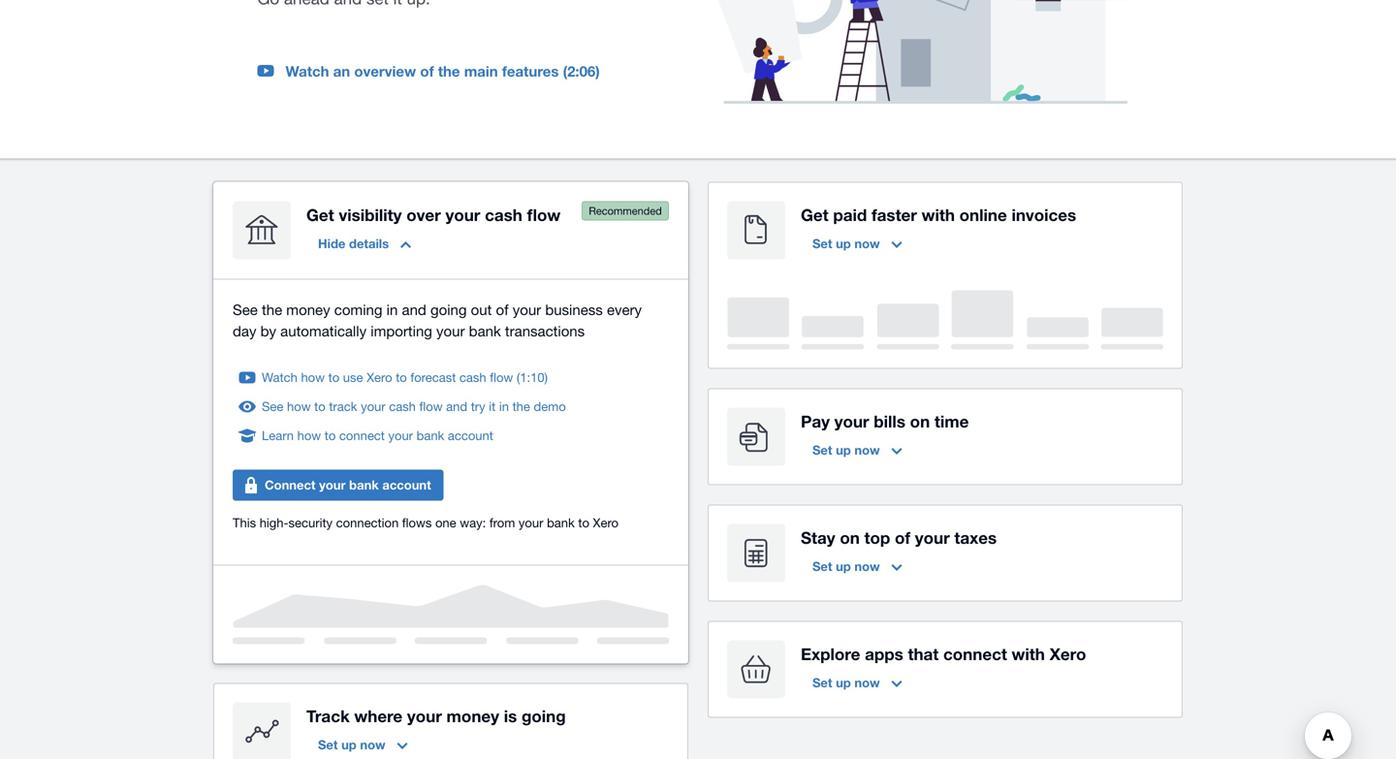 Task type: vqa. For each thing, say whether or not it's contained in the screenshot.
the "See" to the right
yes



Task type: describe. For each thing, give the bounding box(es) containing it.
watch for watch how to use xero to forecast cash flow (1:10)
[[262, 370, 298, 385]]

2 vertical spatial the
[[513, 399, 530, 414]]

your right the pay at right
[[835, 412, 870, 431]]

set up now button for paid
[[801, 229, 914, 260]]

your right over
[[446, 205, 481, 225]]

get visibility over your cash flow
[[307, 205, 561, 225]]

hide details button
[[307, 229, 423, 260]]

in inside see the money coming in and going out of your business every day by automatically importing your bank transactions
[[387, 301, 398, 318]]

set for stay
[[813, 559, 833, 574]]

your up transactions
[[513, 301, 541, 318]]

0 horizontal spatial flow
[[420, 399, 443, 414]]

set up now for apps
[[813, 676, 880, 691]]

your down see how to track your cash flow and try it in the demo link
[[388, 428, 413, 443]]

up for where
[[342, 738, 357, 753]]

watch how to use xero to forecast cash flow (1:10)
[[262, 370, 548, 385]]

track
[[329, 399, 357, 414]]

watch an overview of the main features (2:06) button
[[286, 63, 600, 80]]

of inside see the money coming in and going out of your business every day by automatically importing your bank transactions
[[496, 301, 509, 318]]

now for your
[[855, 443, 880, 458]]

now for on
[[855, 559, 880, 574]]

up for your
[[836, 443, 851, 458]]

your right where
[[407, 707, 442, 726]]

1 horizontal spatial with
[[1012, 645, 1045, 664]]

it
[[489, 399, 496, 414]]

set up now button for where
[[307, 730, 420, 759]]

money inside see the money coming in and going out of your business every day by automatically importing your bank transactions
[[286, 301, 330, 318]]

set up now for paid
[[813, 236, 880, 251]]

1 horizontal spatial the
[[438, 63, 460, 80]]

set for pay
[[813, 443, 833, 458]]

bank down see how to track your cash flow and try it in the demo link
[[417, 428, 445, 443]]

connect for with
[[944, 645, 1008, 664]]

bills
[[874, 412, 906, 431]]

now for apps
[[855, 676, 880, 691]]

1 vertical spatial on
[[840, 528, 860, 548]]

details
[[349, 236, 389, 251]]

up for paid
[[836, 236, 851, 251]]

one
[[435, 516, 457, 531]]

watch how to use xero to forecast cash flow (1:10) link
[[262, 368, 548, 388]]

your right from
[[519, 516, 544, 531]]

that
[[908, 645, 939, 664]]

where
[[354, 707, 403, 726]]

bank inside button
[[349, 478, 379, 493]]

set up now button for your
[[801, 435, 914, 466]]

2 vertical spatial xero
[[1050, 645, 1087, 664]]

over
[[407, 205, 441, 225]]

(1:10)
[[517, 370, 548, 385]]

set up now button for on
[[801, 552, 914, 583]]

taxes icon image
[[727, 524, 786, 583]]

your up "learn how to connect your bank account" on the left bottom of the page
[[361, 399, 386, 414]]

apps
[[865, 645, 904, 664]]

way:
[[460, 516, 486, 531]]

1 horizontal spatial money
[[447, 707, 500, 726]]

now for where
[[360, 738, 386, 753]]

coming
[[334, 301, 383, 318]]

track
[[307, 707, 350, 726]]

your inside button
[[319, 478, 346, 493]]

bank inside see the money coming in and going out of your business every day by automatically importing your bank transactions
[[469, 323, 501, 340]]

2 vertical spatial cash
[[389, 399, 416, 414]]

add-ons icon image
[[727, 641, 786, 699]]

to for track
[[314, 399, 326, 414]]

automatically
[[281, 323, 367, 340]]

set for get
[[813, 236, 833, 251]]

stay on top of your taxes
[[801, 528, 997, 548]]

your right importing
[[437, 323, 465, 340]]

connection
[[336, 516, 399, 531]]

1 horizontal spatial going
[[522, 707, 566, 726]]

get for get paid faster with online invoices
[[801, 205, 829, 225]]

learn how to connect your bank account link
[[262, 426, 494, 446]]

hide
[[318, 236, 346, 251]]

now for paid
[[855, 236, 880, 251]]

banking preview line graph image
[[233, 585, 669, 645]]

explore
[[801, 645, 861, 664]]

try
[[471, 399, 486, 414]]

set up now for where
[[318, 738, 386, 753]]



Task type: locate. For each thing, give the bounding box(es) containing it.
0 vertical spatial watch
[[286, 63, 329, 80]]

2 horizontal spatial the
[[513, 399, 530, 414]]

going inside see the money coming in and going out of your business every day by automatically importing your bank transactions
[[431, 301, 467, 318]]

main
[[464, 63, 498, 80]]

flows
[[402, 516, 432, 531]]

hide details
[[318, 236, 389, 251]]

bank down out
[[469, 323, 501, 340]]

1 horizontal spatial flow
[[490, 370, 513, 385]]

to left "use"
[[328, 370, 340, 385]]

get left paid
[[801, 205, 829, 225]]

paid
[[834, 205, 867, 225]]

account inside button
[[383, 478, 431, 493]]

connect down track
[[339, 428, 385, 443]]

set down the pay at right
[[813, 443, 833, 458]]

set up now button down pay your bills on time
[[801, 435, 914, 466]]

how for learn
[[297, 428, 321, 443]]

demo
[[534, 399, 566, 414]]

how left "use"
[[301, 370, 325, 385]]

see inside see the money coming in and going out of your business every day by automatically importing your bank transactions
[[233, 301, 258, 318]]

set down "explore" on the right of the page
[[813, 676, 833, 691]]

now down apps
[[855, 676, 880, 691]]

how for see
[[287, 399, 311, 414]]

connect
[[265, 478, 316, 493]]

track money icon image
[[233, 703, 291, 759]]

on right 'bills'
[[910, 412, 930, 431]]

0 vertical spatial cash
[[485, 205, 523, 225]]

of right out
[[496, 301, 509, 318]]

visibility
[[339, 205, 402, 225]]

of for watch
[[420, 63, 434, 80]]

up for apps
[[836, 676, 851, 691]]

bank
[[469, 323, 501, 340], [417, 428, 445, 443], [349, 478, 379, 493], [547, 516, 575, 531]]

money up automatically at the left of the page
[[286, 301, 330, 318]]

bank right from
[[547, 516, 575, 531]]

security
[[289, 516, 333, 531]]

cash right over
[[485, 205, 523, 225]]

how
[[301, 370, 325, 385], [287, 399, 311, 414], [297, 428, 321, 443]]

to
[[328, 370, 340, 385], [396, 370, 407, 385], [314, 399, 326, 414], [325, 428, 336, 443], [578, 516, 590, 531]]

of right overview
[[420, 63, 434, 80]]

see
[[233, 301, 258, 318], [262, 399, 284, 414]]

up down "explore" on the right of the page
[[836, 676, 851, 691]]

set up now button for apps
[[801, 668, 914, 699]]

to inside see how to track your cash flow and try it in the demo link
[[314, 399, 326, 414]]

how up learn
[[287, 399, 311, 414]]

cash
[[485, 205, 523, 225], [460, 370, 487, 385], [389, 399, 416, 414]]

0 horizontal spatial of
[[420, 63, 434, 80]]

invoices
[[1012, 205, 1077, 225]]

pay your bills on time
[[801, 412, 969, 431]]

watch an overview of the main features (2:06)
[[286, 63, 600, 80]]

the left main
[[438, 63, 460, 80]]

get
[[307, 205, 334, 225], [801, 205, 829, 225]]

1 horizontal spatial on
[[910, 412, 930, 431]]

out
[[471, 301, 492, 318]]

account up 'flows'
[[383, 478, 431, 493]]

top
[[865, 528, 891, 548]]

0 vertical spatial flow
[[527, 205, 561, 225]]

1 horizontal spatial account
[[448, 428, 494, 443]]

money
[[286, 301, 330, 318], [447, 707, 500, 726]]

0 horizontal spatial in
[[387, 301, 398, 318]]

and left try
[[446, 399, 468, 414]]

0 horizontal spatial money
[[286, 301, 330, 318]]

online
[[960, 205, 1008, 225]]

your right connect
[[319, 478, 346, 493]]

set up now button down paid
[[801, 229, 914, 260]]

your left taxes
[[915, 528, 950, 548]]

account down try
[[448, 428, 494, 443]]

0 horizontal spatial see
[[233, 301, 258, 318]]

bills icon image
[[727, 408, 786, 466]]

from
[[490, 516, 515, 531]]

1 horizontal spatial get
[[801, 205, 829, 225]]

up down pay your bills on time
[[836, 443, 851, 458]]

going right is
[[522, 707, 566, 726]]

0 vertical spatial money
[[286, 301, 330, 318]]

0 horizontal spatial get
[[307, 205, 334, 225]]

1 horizontal spatial connect
[[944, 645, 1008, 664]]

set up now for your
[[813, 443, 880, 458]]

to inside learn how to connect your bank account link
[[325, 428, 336, 443]]

set for explore
[[813, 676, 833, 691]]

get for get visibility over your cash flow
[[307, 205, 334, 225]]

an
[[333, 63, 350, 80]]

going
[[431, 301, 467, 318], [522, 707, 566, 726]]

get paid faster with online invoices
[[801, 205, 1077, 225]]

connect for your
[[339, 428, 385, 443]]

features
[[502, 63, 559, 80]]

2 horizontal spatial xero
[[1050, 645, 1087, 664]]

1 horizontal spatial of
[[496, 301, 509, 318]]

the
[[438, 63, 460, 80], [262, 301, 282, 318], [513, 399, 530, 414]]

overview
[[354, 63, 416, 80]]

of
[[420, 63, 434, 80], [496, 301, 509, 318], [895, 528, 911, 548]]

to for use
[[328, 370, 340, 385]]

1 vertical spatial connect
[[944, 645, 1008, 664]]

and up importing
[[402, 301, 427, 318]]

track where your money is going
[[307, 707, 566, 726]]

1 vertical spatial money
[[447, 707, 500, 726]]

watch down by
[[262, 370, 298, 385]]

flow up the it
[[490, 370, 513, 385]]

0 horizontal spatial the
[[262, 301, 282, 318]]

set up now down the stay
[[813, 559, 880, 574]]

on
[[910, 412, 930, 431], [840, 528, 860, 548]]

and
[[402, 301, 427, 318], [446, 399, 468, 414]]

0 vertical spatial on
[[910, 412, 930, 431]]

1 vertical spatial account
[[383, 478, 431, 493]]

by
[[261, 323, 276, 340]]

the up by
[[262, 301, 282, 318]]

0 vertical spatial and
[[402, 301, 427, 318]]

now down the 'top'
[[855, 559, 880, 574]]

in up importing
[[387, 301, 398, 318]]

high-
[[260, 516, 289, 531]]

0 vertical spatial going
[[431, 301, 467, 318]]

business
[[545, 301, 603, 318]]

set up now button down "explore" on the right of the page
[[801, 668, 914, 699]]

0 horizontal spatial on
[[840, 528, 860, 548]]

faster
[[872, 205, 918, 225]]

0 horizontal spatial account
[[383, 478, 431, 493]]

see up learn
[[262, 399, 284, 414]]

use
[[343, 370, 363, 385]]

1 vertical spatial flow
[[490, 370, 513, 385]]

the left demo
[[513, 399, 530, 414]]

transactions
[[505, 323, 585, 340]]

1 horizontal spatial in
[[499, 399, 509, 414]]

1 vertical spatial see
[[262, 399, 284, 414]]

now down where
[[360, 738, 386, 753]]

pay
[[801, 412, 830, 431]]

set up now for on
[[813, 559, 880, 574]]

see up day
[[233, 301, 258, 318]]

time
[[935, 412, 969, 431]]

1 vertical spatial cash
[[460, 370, 487, 385]]

connect
[[339, 428, 385, 443], [944, 645, 1008, 664]]

0 vertical spatial see
[[233, 301, 258, 318]]

watch for watch an overview of the main features (2:06)
[[286, 63, 329, 80]]

1 vertical spatial watch
[[262, 370, 298, 385]]

set up now button down where
[[307, 730, 420, 759]]

1 horizontal spatial and
[[446, 399, 468, 414]]

0 vertical spatial connect
[[339, 428, 385, 443]]

0 vertical spatial with
[[922, 205, 955, 225]]

the inside see the money coming in and going out of your business every day by automatically importing your bank transactions
[[262, 301, 282, 318]]

2 vertical spatial flow
[[420, 399, 443, 414]]

0 vertical spatial how
[[301, 370, 325, 385]]

going left out
[[431, 301, 467, 318]]

set up now down "explore" on the right of the page
[[813, 676, 880, 691]]

connect your bank account button
[[233, 470, 444, 501]]

1 vertical spatial of
[[496, 301, 509, 318]]

xero inside watch how to use xero to forecast cash flow (1:10) link
[[367, 370, 392, 385]]

to right from
[[578, 516, 590, 531]]

forecast
[[411, 370, 456, 385]]

2 get from the left
[[801, 205, 829, 225]]

see for see the money coming in and going out of your business every day by automatically importing your bank transactions
[[233, 301, 258, 318]]

invoices icon image
[[727, 201, 786, 260]]

now
[[855, 236, 880, 251], [855, 443, 880, 458], [855, 559, 880, 574], [855, 676, 880, 691], [360, 738, 386, 753]]

see for see how to track your cash flow and try it in the demo
[[262, 399, 284, 414]]

day
[[233, 323, 257, 340]]

stay
[[801, 528, 836, 548]]

set for track
[[318, 738, 338, 753]]

to left track
[[314, 399, 326, 414]]

1 get from the left
[[307, 205, 334, 225]]

cartoon office workers image
[[706, 0, 1154, 104]]

set down the stay
[[813, 559, 833, 574]]

up down paid
[[836, 236, 851, 251]]

explore apps that connect with xero
[[801, 645, 1087, 664]]

now down pay your bills on time
[[855, 443, 880, 458]]

set up now button down the 'top'
[[801, 552, 914, 583]]

see how to track your cash flow and try it in the demo link
[[262, 397, 566, 417]]

cash down watch how to use xero to forecast cash flow (1:10) link
[[389, 399, 416, 414]]

and inside see the money coming in and going out of your business every day by automatically importing your bank transactions
[[402, 301, 427, 318]]

set right invoices icon
[[813, 236, 833, 251]]

in right the it
[[499, 399, 509, 414]]

with
[[922, 205, 955, 225], [1012, 645, 1045, 664]]

1 vertical spatial and
[[446, 399, 468, 414]]

this
[[233, 516, 256, 531]]

0 vertical spatial in
[[387, 301, 398, 318]]

0 horizontal spatial xero
[[367, 370, 392, 385]]

2 horizontal spatial of
[[895, 528, 911, 548]]

to down track
[[325, 428, 336, 443]]

set up now down track
[[318, 738, 386, 753]]

1 vertical spatial how
[[287, 399, 311, 414]]

connect right that
[[944, 645, 1008, 664]]

set down track
[[318, 738, 338, 753]]

account
[[448, 428, 494, 443], [383, 478, 431, 493]]

up for on
[[836, 559, 851, 574]]

is
[[504, 707, 517, 726]]

2 horizontal spatial flow
[[527, 205, 561, 225]]

set up now
[[813, 236, 880, 251], [813, 443, 880, 458], [813, 559, 880, 574], [813, 676, 880, 691], [318, 738, 386, 753]]

(2:06)
[[563, 63, 600, 80]]

on left the 'top'
[[840, 528, 860, 548]]

get up 'hide'
[[307, 205, 334, 225]]

your
[[446, 205, 481, 225], [513, 301, 541, 318], [437, 323, 465, 340], [361, 399, 386, 414], [835, 412, 870, 431], [388, 428, 413, 443], [319, 478, 346, 493], [519, 516, 544, 531], [915, 528, 950, 548], [407, 707, 442, 726]]

1 horizontal spatial see
[[262, 399, 284, 414]]

how right learn
[[297, 428, 321, 443]]

cash up try
[[460, 370, 487, 385]]

of right the 'top'
[[895, 528, 911, 548]]

watch
[[286, 63, 329, 80], [262, 370, 298, 385]]

how for watch
[[301, 370, 325, 385]]

2 vertical spatial of
[[895, 528, 911, 548]]

banking icon image
[[233, 201, 291, 260]]

set up now down the pay at right
[[813, 443, 880, 458]]

xero
[[367, 370, 392, 385], [593, 516, 619, 531], [1050, 645, 1087, 664]]

up down track
[[342, 738, 357, 753]]

taxes
[[955, 528, 997, 548]]

in
[[387, 301, 398, 318], [499, 399, 509, 414]]

now down paid
[[855, 236, 880, 251]]

1 vertical spatial xero
[[593, 516, 619, 531]]

connect your bank account
[[265, 478, 431, 493]]

up down stay on top of your taxes
[[836, 559, 851, 574]]

this high-security connection flows one way: from your bank to xero
[[233, 516, 619, 531]]

see the money coming in and going out of your business every day by automatically importing your bank transactions
[[233, 301, 642, 340]]

flow
[[527, 205, 561, 225], [490, 370, 513, 385], [420, 399, 443, 414]]

invoices preview bar graph image
[[727, 291, 1164, 350]]

see how to track your cash flow and try it in the demo
[[262, 399, 566, 414]]

0 vertical spatial account
[[448, 428, 494, 443]]

of for stay
[[895, 528, 911, 548]]

1 vertical spatial with
[[1012, 645, 1045, 664]]

watch inside watch how to use xero to forecast cash flow (1:10) link
[[262, 370, 298, 385]]

2 vertical spatial how
[[297, 428, 321, 443]]

0 horizontal spatial and
[[402, 301, 427, 318]]

0 horizontal spatial with
[[922, 205, 955, 225]]

0 vertical spatial the
[[438, 63, 460, 80]]

0 horizontal spatial connect
[[339, 428, 385, 443]]

watch left an
[[286, 63, 329, 80]]

money left is
[[447, 707, 500, 726]]

set up now button
[[801, 229, 914, 260], [801, 435, 914, 466], [801, 552, 914, 583], [801, 668, 914, 699], [307, 730, 420, 759]]

0 horizontal spatial going
[[431, 301, 467, 318]]

learn
[[262, 428, 294, 443]]

set
[[813, 236, 833, 251], [813, 443, 833, 458], [813, 559, 833, 574], [813, 676, 833, 691], [318, 738, 338, 753]]

importing
[[371, 323, 433, 340]]

0 vertical spatial of
[[420, 63, 434, 80]]

bank up connection
[[349, 478, 379, 493]]

1 vertical spatial in
[[499, 399, 509, 414]]

0 vertical spatial xero
[[367, 370, 392, 385]]

recommended icon image
[[582, 201, 669, 221]]

to up see how to track your cash flow and try it in the demo
[[396, 370, 407, 385]]

up
[[836, 236, 851, 251], [836, 443, 851, 458], [836, 559, 851, 574], [836, 676, 851, 691], [342, 738, 357, 753]]

1 vertical spatial going
[[522, 707, 566, 726]]

to for connect
[[325, 428, 336, 443]]

every
[[607, 301, 642, 318]]

set up now down paid
[[813, 236, 880, 251]]

1 horizontal spatial xero
[[593, 516, 619, 531]]

flow down forecast
[[420, 399, 443, 414]]

learn how to connect your bank account
[[262, 428, 494, 443]]

flow left recommended icon on the left top of page
[[527, 205, 561, 225]]

1 vertical spatial the
[[262, 301, 282, 318]]



